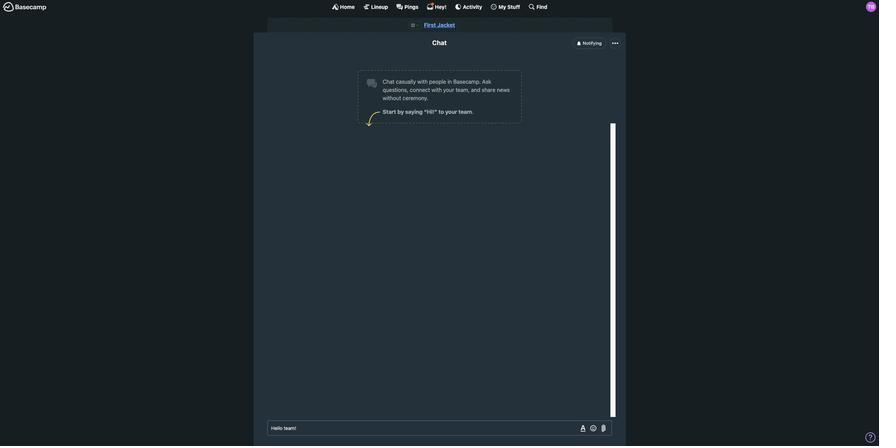 Task type: locate. For each thing, give the bounding box(es) containing it.
0 vertical spatial your
[[444, 87, 455, 93]]

with
[[418, 79, 428, 85], [432, 87, 442, 93]]

hello
[[271, 426, 283, 432]]

chat
[[433, 39, 447, 47], [383, 79, 395, 85]]

stuff
[[508, 4, 520, 10]]

chat up questions,
[[383, 79, 395, 85]]

your inside the chat casually with people in basecamp. ask questions, connect with your team, and share news without ceremony.
[[444, 87, 455, 93]]

chat down first jacket link
[[433, 39, 447, 47]]

tyler black image
[[867, 2, 877, 12]]

pings button
[[397, 3, 419, 10]]

chat casually with people in basecamp. ask questions, connect with your team, and share news without ceremony.
[[383, 79, 510, 102]]

people
[[430, 79, 446, 85]]

1 vertical spatial with
[[432, 87, 442, 93]]

team!
[[284, 426, 296, 432]]

basecamp.
[[454, 79, 481, 85]]

share
[[482, 87, 496, 93]]

1 vertical spatial your
[[446, 109, 458, 115]]

your right to
[[446, 109, 458, 115]]

start
[[383, 109, 396, 115]]

team
[[459, 109, 472, 115]]

1 horizontal spatial with
[[432, 87, 442, 93]]

0 horizontal spatial with
[[418, 79, 428, 85]]

find
[[537, 4, 548, 10]]

1 horizontal spatial chat
[[433, 39, 447, 47]]

0 horizontal spatial chat
[[383, 79, 395, 85]]

by
[[398, 109, 404, 115]]

with up 'connect'
[[418, 79, 428, 85]]

chat inside the chat casually with people in basecamp. ask questions, connect with your team, and share news without ceremony.
[[383, 79, 395, 85]]

my stuff button
[[491, 3, 520, 10]]

0 vertical spatial chat
[[433, 39, 447, 47]]

your
[[444, 87, 455, 93], [446, 109, 458, 115]]

with down 'people' at the top
[[432, 87, 442, 93]]

and
[[471, 87, 481, 93]]

main element
[[0, 0, 880, 13]]

connect
[[410, 87, 430, 93]]

home
[[340, 4, 355, 10]]

first jacket
[[424, 22, 455, 28]]

saying
[[406, 109, 423, 115]]

questions,
[[383, 87, 409, 93]]

chat for chat
[[433, 39, 447, 47]]

first jacket link
[[424, 22, 455, 28]]

lineup
[[371, 4, 388, 10]]

notifying link
[[573, 38, 607, 49]]

hey!
[[435, 4, 447, 10]]

ceremony.
[[403, 95, 429, 102]]

0 vertical spatial with
[[418, 79, 428, 85]]

your down in
[[444, 87, 455, 93]]

switch accounts image
[[3, 2, 47, 12]]

team,
[[456, 87, 470, 93]]

my
[[499, 4, 507, 10]]

first
[[424, 22, 436, 28]]

start by saying "hi!" to your team .
[[383, 109, 474, 115]]

1 vertical spatial chat
[[383, 79, 395, 85]]



Task type: vqa. For each thing, say whether or not it's contained in the screenshot.
a in the Set Important Dates On A Shared Schedule. Subscribe To Events In Google Cal, Ical, Or Outlook.
no



Task type: describe. For each thing, give the bounding box(es) containing it.
hey! button
[[427, 2, 447, 10]]

Hello team! text field
[[267, 421, 612, 437]]

hello team!
[[271, 426, 296, 432]]

lineup link
[[363, 3, 388, 10]]

notifying
[[583, 40, 602, 46]]

my stuff
[[499, 4, 520, 10]]

chat for chat casually with people in basecamp. ask questions, connect with your team, and share news without ceremony.
[[383, 79, 395, 85]]

home link
[[332, 3, 355, 10]]

jacket
[[438, 22, 455, 28]]

casually
[[396, 79, 416, 85]]

without
[[383, 95, 402, 102]]

activity link
[[455, 3, 483, 10]]

pings
[[405, 4, 419, 10]]

news
[[497, 87, 510, 93]]

ask
[[483, 79, 492, 85]]

find button
[[529, 3, 548, 10]]

activity
[[463, 4, 483, 10]]

in
[[448, 79, 452, 85]]

to
[[439, 109, 444, 115]]

"hi!"
[[424, 109, 438, 115]]

.
[[472, 109, 474, 115]]



